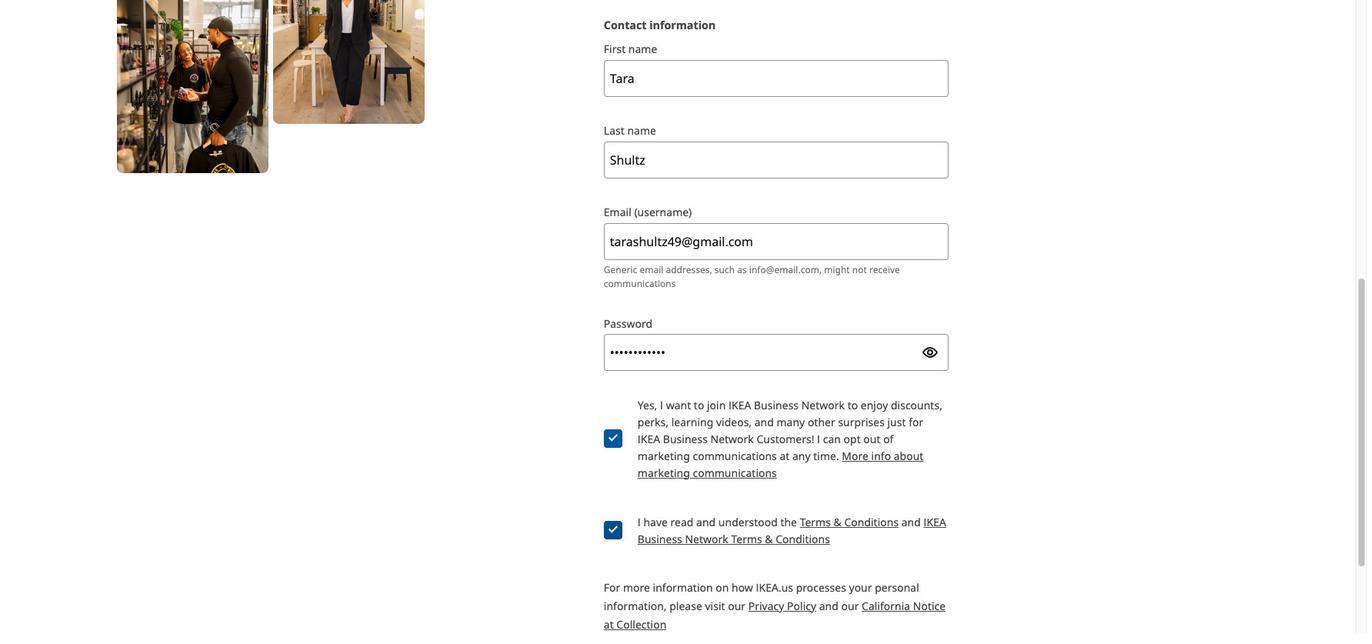 Task type: describe. For each thing, give the bounding box(es) containing it.
about
[[894, 449, 924, 463]]

contact information
[[604, 18, 716, 32]]

0 vertical spatial business
[[754, 398, 799, 412]]

for more information on how ikea.us processes your personal information, please visit our
[[604, 580, 920, 613]]

the
[[781, 515, 797, 529]]

conditions inside ikea business network terms & conditions
[[776, 532, 830, 546]]

processes
[[796, 580, 847, 595]]

0 vertical spatial i
[[660, 398, 664, 412]]

for
[[604, 580, 621, 595]]

of
[[884, 432, 894, 446]]

california
[[862, 599, 911, 613]]

generic email addresses, such as info@email.com, might not receive communications
[[604, 263, 901, 290]]

network inside ikea business network terms & conditions
[[685, 532, 729, 546]]

1 horizontal spatial terms
[[800, 515, 831, 529]]

any
[[793, 449, 811, 463]]

on
[[716, 580, 729, 595]]

can
[[823, 432, 841, 446]]

and right terms & conditions link
[[902, 515, 921, 529]]

0 vertical spatial &
[[834, 515, 842, 529]]

and down processes
[[820, 599, 839, 613]]

many
[[777, 415, 805, 429]]

business inside ikea business network terms & conditions
[[638, 532, 683, 546]]

for
[[909, 415, 924, 429]]

customers!
[[757, 432, 815, 446]]

out
[[864, 432, 881, 446]]

ikea business network terms & conditions link
[[638, 515, 947, 546]]

yes, i want to join ikea business network to enjoy discounts, perks, learning videos, and many other surprises just for ikea business network customers! i can opt out of marketing communications at any time.
[[638, 398, 943, 463]]

2 our from the left
[[842, 599, 859, 613]]

our inside for more information on how ikea.us processes your personal information, please visit our
[[728, 599, 746, 613]]

opt
[[844, 432, 861, 446]]

first
[[604, 41, 626, 56]]

1 vertical spatial network
[[711, 432, 754, 446]]

visit
[[705, 599, 726, 613]]

read
[[671, 515, 694, 529]]

california notice at collection link
[[604, 599, 946, 632]]

first name
[[604, 41, 658, 56]]

i have read and understood the terms & conditions and
[[638, 515, 924, 529]]

information inside for more information on how ikea.us processes your personal information, please visit our
[[653, 580, 713, 595]]

more
[[842, 449, 869, 463]]

marketing inside the more info about marketing communications
[[638, 466, 690, 480]]

communications inside yes, i want to join ikea business network to enjoy discounts, perks, learning videos, and many other surprises just for ikea business network customers! i can opt out of marketing communications at any time.
[[693, 449, 777, 463]]

Email (username) email field
[[604, 223, 949, 260]]

& inside ikea business network terms & conditions
[[765, 532, 773, 546]]

yes,
[[638, 398, 658, 412]]

terms & conditions link
[[800, 515, 899, 529]]

ikea business network terms & conditions
[[638, 515, 947, 546]]

videos,
[[717, 415, 752, 429]]

contact
[[604, 18, 647, 32]]

name for first name
[[629, 41, 658, 56]]

marketing inside yes, i want to join ikea business network to enjoy discounts, perks, learning videos, and many other surprises just for ikea business network customers! i can opt out of marketing communications at any time.
[[638, 449, 690, 463]]

personal
[[875, 580, 920, 595]]

and inside yes, i want to join ikea business network to enjoy discounts, perks, learning videos, and many other surprises just for ikea business network customers! i can opt out of marketing communications at any time.
[[755, 415, 774, 429]]

1 vertical spatial i
[[818, 432, 821, 446]]

0 horizontal spatial ikea
[[638, 432, 661, 446]]

want
[[666, 398, 691, 412]]

not
[[853, 263, 867, 276]]

notice
[[914, 599, 946, 613]]

and right read
[[697, 515, 716, 529]]

generic
[[604, 263, 638, 276]]

Last name text field
[[604, 142, 949, 179]]

0 vertical spatial information
[[650, 18, 716, 32]]

First name text field
[[604, 60, 949, 97]]

might
[[825, 263, 850, 276]]

communications inside the generic email addresses, such as info@email.com, might not receive communications
[[604, 277, 676, 290]]

0 vertical spatial conditions
[[845, 515, 899, 529]]

understood
[[719, 515, 778, 529]]

1 horizontal spatial ikea
[[729, 398, 752, 412]]

more
[[623, 580, 650, 595]]

how
[[732, 580, 753, 595]]



Task type: locate. For each thing, give the bounding box(es) containing it.
2 to from the left
[[848, 398, 858, 412]]

i right yes,
[[660, 398, 664, 412]]

2 vertical spatial network
[[685, 532, 729, 546]]

0 horizontal spatial at
[[604, 617, 614, 632]]

0 vertical spatial at
[[780, 449, 790, 463]]

info@email.com,
[[750, 263, 822, 276]]

2 horizontal spatial i
[[818, 432, 821, 446]]

more info about marketing communications
[[638, 449, 924, 480]]

1 vertical spatial terms
[[732, 532, 763, 546]]

2 horizontal spatial ikea
[[924, 515, 947, 529]]

i left 'have'
[[638, 515, 641, 529]]

0 vertical spatial marketing
[[638, 449, 690, 463]]

0 vertical spatial network
[[802, 398, 845, 412]]

1 horizontal spatial to
[[848, 398, 858, 412]]

0 vertical spatial communications
[[604, 277, 676, 290]]

1 vertical spatial at
[[604, 617, 614, 632]]

please
[[670, 599, 703, 613]]

2 vertical spatial communications
[[693, 466, 777, 480]]

receive
[[870, 263, 901, 276]]

0 vertical spatial ikea
[[729, 398, 752, 412]]

our down your
[[842, 599, 859, 613]]

2 marketing from the top
[[638, 466, 690, 480]]

Password password field
[[604, 334, 915, 371]]

i left the can
[[818, 432, 821, 446]]

at
[[780, 449, 790, 463], [604, 617, 614, 632]]

1 marketing from the top
[[638, 449, 690, 463]]

at inside california notice at collection
[[604, 617, 614, 632]]

network down videos, on the bottom right
[[711, 432, 754, 446]]

info
[[872, 449, 891, 463]]

collection
[[617, 617, 667, 632]]

have
[[644, 515, 668, 529]]

2 vertical spatial i
[[638, 515, 641, 529]]

1 vertical spatial business
[[663, 432, 708, 446]]

communications inside the more info about marketing communications
[[693, 466, 777, 480]]

0 horizontal spatial to
[[694, 398, 705, 412]]

at inside yes, i want to join ikea business network to enjoy discounts, perks, learning videos, and many other surprises just for ikea business network customers! i can opt out of marketing communications at any time.
[[780, 449, 790, 463]]

at down information,
[[604, 617, 614, 632]]

1 vertical spatial conditions
[[776, 532, 830, 546]]

email
[[640, 263, 664, 276]]

privacy policy and our
[[749, 599, 862, 613]]

ikea
[[729, 398, 752, 412], [638, 432, 661, 446], [924, 515, 947, 529]]

marketing up 'have'
[[638, 466, 690, 480]]

conditions
[[845, 515, 899, 529], [776, 532, 830, 546]]

just
[[888, 415, 906, 429]]

name right first
[[629, 41, 658, 56]]

information
[[650, 18, 716, 32], [653, 580, 713, 595]]

1 vertical spatial &
[[765, 532, 773, 546]]

0 horizontal spatial i
[[638, 515, 641, 529]]

0 horizontal spatial terms
[[732, 532, 763, 546]]

terms down understood
[[732, 532, 763, 546]]

status
[[1356, 25, 1368, 75]]

ikea.us
[[756, 580, 794, 595]]

enjoy
[[861, 398, 889, 412]]

terms right the at the bottom right of the page
[[800, 515, 831, 529]]

email
[[604, 205, 632, 219]]

information up first name
[[650, 18, 716, 32]]

1 our from the left
[[728, 599, 746, 613]]

surprises
[[839, 415, 885, 429]]

name right the last
[[628, 123, 657, 138]]

communications
[[604, 277, 676, 290], [693, 449, 777, 463], [693, 466, 777, 480]]

discounts,
[[891, 398, 943, 412]]

information,
[[604, 599, 667, 613]]

1 vertical spatial name
[[628, 123, 657, 138]]

more info about marketing communications button
[[638, 449, 924, 480]]

2 vertical spatial business
[[638, 532, 683, 546]]

our
[[728, 599, 746, 613], [842, 599, 859, 613]]

1 horizontal spatial at
[[780, 449, 790, 463]]

marketing
[[638, 449, 690, 463], [638, 466, 690, 480]]

our down the how
[[728, 599, 746, 613]]

business
[[754, 398, 799, 412], [663, 432, 708, 446], [638, 532, 683, 546]]

network down read
[[685, 532, 729, 546]]

your
[[849, 580, 873, 595]]

to
[[694, 398, 705, 412], [848, 398, 858, 412]]

addresses,
[[666, 263, 713, 276]]

and left many at the right bottom of page
[[755, 415, 774, 429]]

policy
[[788, 599, 817, 613]]

1 to from the left
[[694, 398, 705, 412]]

1 horizontal spatial conditions
[[845, 515, 899, 529]]

password
[[604, 316, 653, 331]]

other
[[808, 415, 836, 429]]

learning
[[672, 415, 714, 429]]

0 horizontal spatial conditions
[[776, 532, 830, 546]]

time.
[[814, 449, 840, 463]]

conditions up your
[[845, 515, 899, 529]]

1 vertical spatial information
[[653, 580, 713, 595]]

privacy policy link
[[749, 599, 817, 613]]

(username)
[[635, 205, 692, 219]]

perks,
[[638, 415, 669, 429]]

1 horizontal spatial our
[[842, 599, 859, 613]]

0 vertical spatial name
[[629, 41, 658, 56]]

name
[[629, 41, 658, 56], [628, 123, 657, 138]]

such
[[715, 263, 735, 276]]

join
[[707, 398, 726, 412]]

0 horizontal spatial our
[[728, 599, 746, 613]]

information up please
[[653, 580, 713, 595]]

&
[[834, 515, 842, 529], [765, 532, 773, 546]]

2 vertical spatial ikea
[[924, 515, 947, 529]]

email (username)
[[604, 205, 692, 219]]

marketing down the perks,
[[638, 449, 690, 463]]

business down 'have'
[[638, 532, 683, 546]]

0 horizontal spatial &
[[765, 532, 773, 546]]

conditions down the at the bottom right of the page
[[776, 532, 830, 546]]

network
[[802, 398, 845, 412], [711, 432, 754, 446], [685, 532, 729, 546]]

business up many at the right bottom of page
[[754, 398, 799, 412]]

& right the at the bottom right of the page
[[834, 515, 842, 529]]

1 vertical spatial ikea
[[638, 432, 661, 446]]

1 vertical spatial marketing
[[638, 466, 690, 480]]

0 vertical spatial terms
[[800, 515, 831, 529]]

& down i have read and understood the terms & conditions and
[[765, 532, 773, 546]]

at left any
[[780, 449, 790, 463]]

last
[[604, 123, 625, 138]]

terms
[[800, 515, 831, 529], [732, 532, 763, 546]]

1 horizontal spatial &
[[834, 515, 842, 529]]

privacy
[[749, 599, 785, 613]]

and
[[755, 415, 774, 429], [697, 515, 716, 529], [902, 515, 921, 529], [820, 599, 839, 613]]

to left join
[[694, 398, 705, 412]]

as
[[738, 263, 747, 276]]

business down learning
[[663, 432, 708, 446]]

to up surprises
[[848, 398, 858, 412]]

terms inside ikea business network terms & conditions
[[732, 532, 763, 546]]

1 vertical spatial communications
[[693, 449, 777, 463]]

i
[[660, 398, 664, 412], [818, 432, 821, 446], [638, 515, 641, 529]]

network up the "other"
[[802, 398, 845, 412]]

1 horizontal spatial i
[[660, 398, 664, 412]]

ikea inside ikea business network terms & conditions
[[924, 515, 947, 529]]

name for last name
[[628, 123, 657, 138]]

last name
[[604, 123, 657, 138]]

california notice at collection
[[604, 599, 946, 632]]



Task type: vqa. For each thing, say whether or not it's contained in the screenshot.
The Legal Business Name
no



